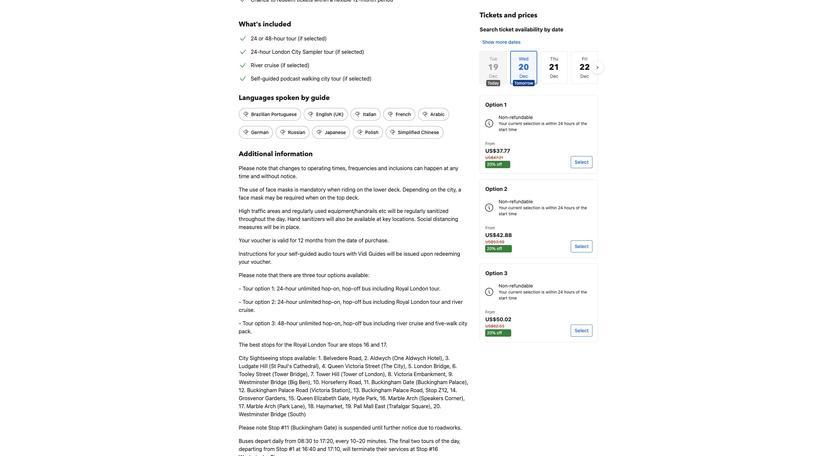 Task type: locate. For each thing, give the bounding box(es) containing it.
0 vertical spatial by
[[544, 26, 551, 32]]

3 select button from the top
[[571, 325, 593, 337]]

0 vertical spatial please
[[239, 165, 255, 171]]

3 dec from the left
[[581, 73, 589, 79]]

0 horizontal spatial guided
[[263, 76, 279, 82]]

brazilian portuguese
[[251, 111, 297, 117]]

1 vertical spatial road,
[[349, 379, 363, 385]]

to right due
[[429, 425, 434, 431]]

at
[[444, 165, 449, 171], [377, 216, 381, 222], [296, 446, 301, 452], [410, 446, 415, 452]]

3 from from the top
[[486, 310, 495, 315]]

1 horizontal spatial regularly
[[405, 208, 426, 214]]

1 horizontal spatial by
[[544, 26, 551, 32]]

on, down - tour option 2: 24-hour unlimited hop-on, hop-off bus including royal london tour and river cruise. on the bottom of page
[[335, 320, 342, 326]]

0 horizontal spatial 17.
[[239, 403, 245, 409]]

(tower up horseferry
[[341, 371, 357, 377]]

3 current from the top
[[509, 290, 522, 295]]

current for 3
[[509, 290, 522, 295]]

city inside - tour option 3: 48-hour unlimited hop-on, hop-off bus including river cruise and five-walk city pack.
[[459, 320, 468, 326]]

1 regularly from the left
[[292, 208, 313, 214]]

tour inside - tour option 2: 24-hour unlimited hop-on, hop-off bus including royal london tour and river cruise.
[[243, 299, 253, 305]]

1 select from the top
[[575, 159, 589, 165]]

1 start from the top
[[499, 127, 508, 132]]

for up the voucher.
[[269, 251, 276, 257]]

0 horizontal spatial aldwych
[[370, 355, 391, 361]]

1 vertical spatial 48-
[[278, 320, 287, 326]]

2 westminster from the top
[[239, 411, 269, 417]]

guided down river cruise (if selected)
[[263, 76, 279, 82]]

1 vertical spatial to
[[429, 425, 434, 431]]

1 note from the top
[[256, 165, 267, 171]]

- inside - tour option 3: 48-hour unlimited hop-on, hop-off bus including river cruise and five-walk city pack.
[[239, 320, 241, 326]]

street
[[365, 363, 380, 369], [256, 371, 271, 377]]

from for us$42.88
[[486, 225, 495, 230]]

selection for 1
[[523, 121, 541, 126]]

1 option from the top
[[255, 286, 270, 292]]

deck. right lower
[[388, 187, 401, 193]]

20% down us$62.53
[[487, 330, 496, 335]]

2 refundable from the top
[[510, 199, 533, 204]]

3 within from the top
[[546, 290, 557, 295]]

from
[[486, 141, 495, 146], [486, 225, 495, 230], [486, 310, 495, 315]]

at left key
[[377, 216, 381, 222]]

1 hours from the top
[[564, 121, 575, 126]]

off inside - tour option 2: 24-hour unlimited hop-on, hop-off bus including royal london tour and river cruise.
[[355, 299, 362, 305]]

from up audio
[[325, 237, 336, 243]]

dec inside thu 21 dec
[[550, 73, 559, 79]]

dec down 21 at the right
[[550, 73, 559, 79]]

3 start from the top
[[499, 296, 508, 301]]

the up services
[[389, 438, 398, 444]]

option inside - tour option 3: 48-hour unlimited hop-on, hop-off bus including river cruise and five-walk city pack.
[[255, 320, 270, 326]]

stop up (speakers
[[426, 387, 437, 393]]

20% down us$53.59
[[487, 246, 496, 251]]

1 20% from the top
[[487, 162, 496, 167]]

option left 2 at the right top of the page
[[486, 186, 503, 192]]

2 vertical spatial note
[[256, 425, 267, 431]]

for inside instructions for your self-guided audio tours with vidi guides will be issued upon redeeming your voucher.
[[269, 251, 276, 257]]

use
[[250, 187, 258, 193]]

the
[[581, 121, 587, 126], [364, 187, 372, 193], [438, 187, 446, 193], [328, 195, 335, 201], [581, 205, 587, 210], [267, 216, 275, 222], [337, 237, 345, 243], [581, 290, 587, 295], [285, 342, 292, 348], [442, 438, 450, 444]]

1 horizontal spatial guided
[[300, 251, 317, 257]]

arch up square),
[[407, 395, 418, 401]]

2 vertical spatial non-
[[499, 283, 510, 289]]

0 vertical spatial 20%
[[487, 162, 496, 167]]

time for option 3
[[509, 296, 517, 301]]

1 vertical spatial victoria
[[394, 371, 413, 377]]

are up belvedere
[[340, 342, 348, 348]]

available: inside the city sightseeing stops available: 1. belvedere road, 2. aldwych (one aldwych hotel), 3. ludgate hill (st paul's cathedral), 4. queen victoria street (the city), 5. london bridge, 6. tooley street (tower bridge), 7. tower hill (tower of london), 8. victoria embankment, 9. westminster bridge (big ben), 10. horseferry road, 11. buckingham gate (buckingham palace), 12. buckingham palace road (victoria station), 13. buckingham palace road, stop z12, 14. grosvenor gardens, 15. queen elizabeth gate, hyde park, 16. marble arch (speakers corner), 17. marble arch (park lane), 18. haymarket, 19. pall mall east (trafalgar square), 20. westminster bridge (south)
[[295, 355, 317, 361]]

your
[[277, 251, 288, 257], [239, 259, 250, 265]]

voucher.
[[251, 259, 272, 265]]

(buckingham up 08:30
[[291, 425, 323, 431]]

on right depending
[[431, 187, 437, 193]]

0 horizontal spatial queen
[[297, 395, 313, 401]]

non-refundable your current selection is within 24 hours of the start time for 3
[[499, 283, 587, 301]]

0 vertical spatial your
[[277, 251, 288, 257]]

1 westminster from the top
[[239, 379, 269, 385]]

24- right 1:
[[277, 286, 286, 292]]

frequencies
[[348, 165, 377, 171]]

tours left with
[[333, 251, 345, 257]]

1 vertical spatial cruise
[[409, 320, 424, 326]]

0 vertical spatial royal
[[396, 286, 409, 292]]

3 non-refundable your current selection is within 24 hours of the start time from the top
[[499, 283, 587, 301]]

non-refundable your current selection is within 24 hours of the start time for 1
[[499, 114, 587, 132]]

your for option 3
[[499, 290, 508, 295]]

there
[[279, 272, 292, 278]]

note inside the please note that changes to operating times, frequencies and inclusions can happen at any time and without notice.
[[256, 165, 267, 171]]

0 horizontal spatial by
[[301, 93, 309, 102]]

2 selection from the top
[[523, 205, 541, 210]]

2 within from the top
[[546, 205, 557, 210]]

3 20% from the top
[[487, 330, 496, 335]]

for up sightseeing
[[276, 342, 283, 348]]

select button
[[571, 156, 593, 168], [571, 240, 593, 252], [571, 325, 593, 337]]

1 vertical spatial date
[[347, 237, 357, 243]]

non-
[[499, 114, 510, 120], [499, 199, 510, 204], [499, 283, 510, 289]]

- for - tour option 3: 48-hour unlimited hop-on, hop-off bus including river cruise and five-walk city pack.
[[239, 320, 241, 326]]

victoria down belvedere
[[345, 363, 364, 369]]

2 bridge from the top
[[271, 411, 287, 417]]

1 vertical spatial please
[[239, 272, 255, 278]]

date up with
[[347, 237, 357, 243]]

from inside from us$42.88 us$53.59 20% off
[[486, 225, 495, 230]]

24- for 1:
[[277, 286, 286, 292]]

0 horizontal spatial river
[[397, 320, 408, 326]]

key
[[383, 216, 391, 222]]

- inside - tour option 2: 24-hour unlimited hop-on, hop-off bus including royal london tour and river cruise.
[[239, 299, 241, 305]]

the inside high traffic areas and regularly used equipment/handrails etc will be regularly sanitized throughout the day. hand sanitizers will also be available at key locations. social distancing measures will be in place.
[[267, 216, 275, 222]]

1 horizontal spatial city
[[459, 320, 468, 326]]

hour inside - tour option 3: 48-hour unlimited hop-on, hop-off bus including river cruise and five-walk city pack.
[[287, 320, 298, 326]]

20.
[[434, 403, 441, 409]]

24- inside - tour option 2: 24-hour unlimited hop-on, hop-off bus including royal london tour and river cruise.
[[278, 299, 286, 305]]

bus up 16
[[363, 320, 372, 326]]

11.
[[364, 379, 370, 385]]

1 select button from the top
[[571, 156, 593, 168]]

0 vertical spatial hours
[[564, 121, 575, 126]]

hill up horseferry
[[332, 371, 340, 377]]

1 dec from the left
[[489, 73, 498, 79]]

tour down included in the left top of the page
[[287, 35, 296, 41]]

from up us$42.88 at the right bottom of page
[[486, 225, 495, 230]]

0 vertical spatial non-refundable your current selection is within 24 hours of the start time
[[499, 114, 587, 132]]

face up may
[[266, 187, 276, 193]]

3 non- from the top
[[499, 283, 510, 289]]

10.
[[313, 379, 320, 385]]

from inside from us$37.77 us$47.21 20% off
[[486, 141, 495, 146]]

14.
[[450, 387, 457, 393]]

when up top on the top left
[[327, 187, 340, 193]]

20% inside from us$42.88 us$53.59 20% off
[[487, 246, 496, 251]]

including inside - tour option 3: 48-hour unlimited hop-on, hop-off bus including river cruise and five-walk city pack.
[[374, 320, 396, 326]]

-
[[239, 286, 241, 292], [239, 299, 241, 305], [239, 320, 241, 326]]

20% for us$37.77
[[487, 162, 496, 167]]

on, down options
[[333, 286, 341, 292]]

2 hours from the top
[[564, 205, 575, 210]]

1 vertical spatial unlimited
[[299, 299, 321, 305]]

2 select from the top
[[575, 243, 589, 249]]

option
[[486, 102, 503, 108], [486, 186, 503, 192], [486, 270, 503, 276]]

48-
[[265, 35, 274, 41], [278, 320, 287, 326]]

20% inside from us$50.02 us$62.53 20% off
[[487, 330, 496, 335]]

buckingham
[[372, 379, 402, 385], [247, 387, 277, 393], [362, 387, 392, 393]]

dec inside fri 22 dec
[[581, 73, 589, 79]]

0 vertical spatial guided
[[263, 76, 279, 82]]

tour.
[[430, 286, 441, 292]]

2 option from the top
[[486, 186, 503, 192]]

0 horizontal spatial 48-
[[265, 35, 274, 41]]

1 (tower from the left
[[272, 371, 289, 377]]

time up us$37.77
[[509, 127, 517, 132]]

stops right the best
[[262, 342, 275, 348]]

the for the best stops for the royal london tour are stops 16 and 17.
[[239, 342, 248, 348]]

0 horizontal spatial on
[[320, 195, 326, 201]]

please inside the please note that changes to operating times, frequencies and inclusions can happen at any time and without notice.
[[239, 165, 255, 171]]

please note stop #11 (buckingham gate) is suspended until further notice due to roadworks.
[[239, 425, 462, 431]]

when down mandatory on the top of page
[[306, 195, 319, 201]]

be left in
[[273, 224, 279, 230]]

the inside buses depart daily from 08:30 to 17:20, every 10–20 minutes. the final two tours of the day, departing from stop #1 at 16:40 and 17:10, will terminate their services at stop #16 westminster pier.
[[442, 438, 450, 444]]

is
[[542, 121, 545, 126], [295, 187, 299, 193], [542, 205, 545, 210], [272, 237, 276, 243], [542, 290, 545, 295], [339, 425, 343, 431]]

0 vertical spatial tours
[[333, 251, 345, 257]]

off down us$47.21
[[497, 162, 502, 167]]

to inside buses depart daily from 08:30 to 17:20, every 10–20 minutes. the final two tours of the day, departing from stop #1 at 16:40 and 17:10, will terminate their services at stop #16 westminster pier.
[[314, 438, 319, 444]]

0 horizontal spatial for
[[269, 251, 276, 257]]

off down the - tour option 1: 24-hour unlimited hop-on, hop-off bus including royal london tour.
[[355, 299, 362, 305]]

3 option from the top
[[255, 320, 270, 326]]

start up us$37.77
[[499, 127, 508, 132]]

2 vertical spatial select button
[[571, 325, 593, 337]]

2 vertical spatial within
[[546, 290, 557, 295]]

victoria down city),
[[394, 371, 413, 377]]

your down 1 at the right top of the page
[[499, 121, 508, 126]]

48- right or
[[265, 35, 274, 41]]

hour down there
[[286, 286, 297, 292]]

0 vertical spatial option
[[255, 286, 270, 292]]

bus up - tour option 2: 24-hour unlimited hop-on, hop-off bus including royal london tour and river cruise. on the bottom of page
[[362, 286, 371, 292]]

dec inside the tue 19 dec today
[[489, 73, 498, 79]]

are
[[294, 272, 301, 278], [340, 342, 348, 348]]

hotel),
[[428, 355, 444, 361]]

2 start from the top
[[499, 211, 508, 216]]

city right walk
[[459, 320, 468, 326]]

2 vertical spatial on,
[[335, 320, 342, 326]]

2 vertical spatial from
[[264, 446, 275, 452]]

0 vertical spatial city
[[292, 49, 301, 55]]

locations.
[[393, 216, 416, 222]]

including
[[372, 286, 394, 292], [373, 299, 395, 305], [374, 320, 396, 326]]

refundable for option 2
[[510, 199, 533, 204]]

(trafalgar
[[387, 403, 410, 409]]

riding
[[342, 187, 356, 193]]

that for changes
[[269, 165, 278, 171]]

tour inside - tour option 3: 48-hour unlimited hop-on, hop-off bus including river cruise and five-walk city pack.
[[243, 320, 253, 326]]

3 - from the top
[[239, 320, 241, 326]]

hour down included in the left top of the page
[[274, 35, 285, 41]]

note for changes
[[256, 165, 267, 171]]

off
[[497, 162, 502, 167], [497, 246, 502, 251], [354, 286, 361, 292], [355, 299, 362, 305], [355, 320, 362, 326], [497, 330, 502, 335]]

1 horizontal spatial victoria
[[394, 371, 413, 377]]

17. inside the city sightseeing stops available: 1. belvedere road, 2. aldwych (one aldwych hotel), 3. ludgate hill (st paul's cathedral), 4. queen victoria street (the city), 5. london bridge, 6. tooley street (tower bridge), 7. tower hill (tower of london), 8. victoria embankment, 9. westminster bridge (big ben), 10. horseferry road, 11. buckingham gate (buckingham palace), 12. buckingham palace road (victoria station), 13. buckingham palace road, stop z12, 14. grosvenor gardens, 15. queen elizabeth gate, hyde park, 16. marble arch (speakers corner), 17. marble arch (park lane), 18. haymarket, 19. pall mall east (trafalgar square), 20. westminster bridge (south)
[[239, 403, 245, 409]]

2 from from the top
[[486, 225, 495, 230]]

happen
[[424, 165, 443, 171]]

2 non-refundable your current selection is within 24 hours of the start time from the top
[[499, 199, 587, 216]]

westminster down departing
[[239, 454, 269, 456]]

aldwych up the 5.
[[406, 355, 426, 361]]

select for us$50.02
[[575, 328, 589, 333]]

tours inside buses depart daily from 08:30 to 17:20, every 10–20 minutes. the final two tours of the day, departing from stop #1 at 16:40 and 17:10, will terminate their services at stop #16 westminster pier.
[[422, 438, 434, 444]]

1 horizontal spatial river
[[452, 299, 463, 305]]

option left 3: in the bottom of the page
[[255, 320, 270, 326]]

2 option from the top
[[255, 299, 270, 305]]

3 please from the top
[[239, 425, 255, 431]]

1 vertical spatial for
[[269, 251, 276, 257]]

0 vertical spatial current
[[509, 121, 522, 126]]

0 vertical spatial within
[[546, 121, 557, 126]]

please down additional
[[239, 165, 255, 171]]

0 horizontal spatial (buckingham
[[291, 425, 323, 431]]

2 horizontal spatial stops
[[349, 342, 362, 348]]

podcast
[[281, 76, 300, 82]]

1 - from the top
[[239, 286, 241, 292]]

guide
[[311, 93, 330, 102]]

2 (tower from the left
[[341, 371, 357, 377]]

hours for us$50.02
[[564, 290, 575, 295]]

and inside - tour option 2: 24-hour unlimited hop-on, hop-off bus including royal london tour and river cruise.
[[442, 299, 451, 305]]

guided down your voucher is valid for 12 months from the date of purchase.
[[300, 251, 317, 257]]

0 horizontal spatial street
[[256, 371, 271, 377]]

3 westminster from the top
[[239, 454, 269, 456]]

1 selection from the top
[[523, 121, 541, 126]]

2
[[504, 186, 508, 192]]

2 - from the top
[[239, 299, 241, 305]]

2 palace from the left
[[393, 387, 409, 393]]

dec for 19
[[489, 73, 498, 79]]

select for us$42.88
[[575, 243, 589, 249]]

(tower down paul's
[[272, 371, 289, 377]]

current for 1
[[509, 121, 522, 126]]

2 please from the top
[[239, 272, 255, 278]]

1 vertical spatial including
[[373, 299, 395, 305]]

available: down instructions for your self-guided audio tours with vidi guides will be issued upon redeeming your voucher.
[[347, 272, 370, 278]]

gardens,
[[265, 395, 287, 401]]

1 option from the top
[[486, 102, 503, 108]]

(buckingham inside the city sightseeing stops available: 1. belvedere road, 2. aldwych (one aldwych hotel), 3. ludgate hill (st paul's cathedral), 4. queen victoria street (the city), 5. london bridge, 6. tooley street (tower bridge), 7. tower hill (tower of london), 8. victoria embankment, 9. westminster bridge (big ben), 10. horseferry road, 11. buckingham gate (buckingham palace), 12. buckingham palace road (victoria station), 13. buckingham palace road, stop z12, 14. grosvenor gardens, 15. queen elizabeth gate, hyde park, 16. marble arch (speakers corner), 17. marble arch (park lane), 18. haymarket, 19. pall mall east (trafalgar square), 20. westminster bridge (south)
[[416, 379, 448, 385]]

3 hours from the top
[[564, 290, 575, 295]]

depending
[[403, 187, 429, 193]]

3 note from the top
[[256, 425, 267, 431]]

hand
[[288, 216, 301, 222]]

z12,
[[439, 387, 449, 393]]

select button for us$37.77
[[571, 156, 593, 168]]

unlimited inside - tour option 2: 24-hour unlimited hop-on, hop-off bus including royal london tour and river cruise.
[[299, 299, 321, 305]]

1 horizontal spatial available:
[[347, 272, 370, 278]]

will down "every"
[[343, 446, 351, 452]]

1 horizontal spatial queen
[[328, 363, 344, 369]]

3 select from the top
[[575, 328, 589, 333]]

more
[[496, 39, 507, 45]]

including for tour
[[373, 299, 395, 305]]

1 vertical spatial non-
[[499, 199, 510, 204]]

2 dec from the left
[[550, 73, 559, 79]]

0 vertical spatial 24-
[[251, 49, 260, 55]]

arch
[[407, 395, 418, 401], [265, 403, 276, 409]]

to up 16:40
[[314, 438, 319, 444]]

your down the instructions
[[239, 259, 250, 265]]

0 vertical spatial select button
[[571, 156, 593, 168]]

from inside from us$50.02 us$62.53 20% off
[[486, 310, 495, 315]]

stop up pier.
[[276, 446, 288, 452]]

river
[[452, 299, 463, 305], [397, 320, 408, 326]]

1 please from the top
[[239, 165, 255, 171]]

2 vertical spatial bus
[[363, 320, 372, 326]]

current up us$42.88 at the right bottom of page
[[509, 205, 522, 210]]

is inside the use of face masks is mandatory when riding on the lower deck. depending on the city, a face mask may be required when on the top deck.
[[295, 187, 299, 193]]

1 vertical spatial refundable
[[510, 199, 533, 204]]

and right 16
[[371, 342, 380, 348]]

will inside buses depart daily from 08:30 to 17:20, every 10–20 minutes. the final two tours of the day, departing from stop #1 at 16:40 and 17:10, will terminate their services at stop #16 westminster pier.
[[343, 446, 351, 452]]

0 horizontal spatial dec
[[489, 73, 498, 79]]

0 vertical spatial street
[[365, 363, 380, 369]]

non- down 1 at the right top of the page
[[499, 114, 510, 120]]

be down the equipment/handrails
[[347, 216, 353, 222]]

note
[[256, 165, 267, 171], [256, 272, 267, 278], [256, 425, 267, 431]]

2 vertical spatial refundable
[[510, 283, 533, 289]]

1 vertical spatial from
[[285, 438, 296, 444]]

unlimited for 1:
[[298, 286, 320, 292]]

3 refundable from the top
[[510, 283, 533, 289]]

0 horizontal spatial tours
[[333, 251, 345, 257]]

will right guides
[[387, 251, 395, 257]]

at inside high traffic areas and regularly used equipment/handrails etc will be regularly sanitized throughout the day. hand sanitizers will also be available at key locations. social distancing measures will be in place.
[[377, 216, 381, 222]]

time up us$42.88 at the right bottom of page
[[509, 211, 517, 216]]

fri
[[582, 56, 588, 62]]

1 vertical spatial available:
[[295, 355, 317, 361]]

italian
[[363, 111, 377, 117]]

tour inside - tour option 2: 24-hour unlimited hop-on, hop-off bus including royal london tour and river cruise.
[[431, 299, 440, 305]]

your left the self-
[[277, 251, 288, 257]]

pall
[[354, 403, 362, 409]]

within
[[546, 121, 557, 126], [546, 205, 557, 210], [546, 290, 557, 295]]

option left 2:
[[255, 299, 270, 305]]

option inside - tour option 2: 24-hour unlimited hop-on, hop-off bus including royal london tour and river cruise.
[[255, 299, 270, 305]]

city),
[[394, 363, 407, 369]]

(park
[[277, 403, 290, 409]]

option left 1 at the right top of the page
[[486, 102, 503, 108]]

russian
[[288, 129, 305, 135]]

48- inside - tour option 3: 48-hour unlimited hop-on, hop-off bus including river cruise and five-walk city pack.
[[278, 320, 287, 326]]

including inside - tour option 2: 24-hour unlimited hop-on, hop-off bus including royal london tour and river cruise.
[[373, 299, 395, 305]]

that inside the please note that changes to operating times, frequencies and inclusions can happen at any time and without notice.
[[269, 165, 278, 171]]

08:30
[[298, 438, 312, 444]]

bus inside - tour option 2: 24-hour unlimited hop-on, hop-off bus including royal london tour and river cruise.
[[363, 299, 372, 305]]

selection
[[523, 121, 541, 126], [523, 205, 541, 210], [523, 290, 541, 295]]

stops for belvedere
[[280, 355, 293, 361]]

and up use
[[251, 173, 260, 179]]

0 vertical spatial when
[[327, 187, 340, 193]]

haymarket,
[[316, 403, 344, 409]]

start for us$37.77
[[499, 127, 508, 132]]

including for and
[[374, 320, 396, 326]]

1 non- from the top
[[499, 114, 510, 120]]

2 note from the top
[[256, 272, 267, 278]]

option for option 3
[[486, 270, 503, 276]]

3
[[504, 270, 508, 276]]

2 select button from the top
[[571, 240, 593, 252]]

1 from from the top
[[486, 141, 495, 146]]

by right availability
[[544, 26, 551, 32]]

(if
[[298, 35, 303, 41], [335, 49, 340, 55], [281, 62, 286, 68], [343, 76, 348, 82]]

self-
[[289, 251, 300, 257]]

dec up today
[[489, 73, 498, 79]]

queen down belvedere
[[328, 363, 344, 369]]

lower
[[374, 187, 387, 193]]

the left the best
[[239, 342, 248, 348]]

bridge down "(park"
[[271, 411, 287, 417]]

2 current from the top
[[509, 205, 522, 210]]

48- right 3: in the bottom of the page
[[278, 320, 287, 326]]

hill
[[260, 363, 268, 369], [332, 371, 340, 377]]

will inside instructions for your self-guided audio tours with vidi guides will be issued upon redeeming your voucher.
[[387, 251, 395, 257]]

refundable
[[510, 114, 533, 120], [510, 199, 533, 204], [510, 283, 533, 289]]

show
[[483, 39, 495, 45]]

off inside from us$50.02 us$62.53 20% off
[[497, 330, 502, 335]]

from up pier.
[[264, 446, 275, 452]]

river
[[251, 62, 263, 68]]

2 that from the top
[[269, 272, 278, 278]]

1 current from the top
[[509, 121, 522, 126]]

0 vertical spatial refundable
[[510, 114, 533, 120]]

on, down the - tour option 1: 24-hour unlimited hop-on, hop-off bus including royal london tour.
[[334, 299, 342, 305]]

westminster inside buses depart daily from 08:30 to 17:20, every 10–20 minutes. the final two tours of the day, departing from stop #1 at 16:40 and 17:10, will terminate their services at stop #16 westminster pier.
[[239, 454, 269, 456]]

1 vertical spatial select
[[575, 243, 589, 249]]

2 horizontal spatial dec
[[581, 73, 589, 79]]

2 vertical spatial including
[[374, 320, 396, 326]]

hours
[[564, 121, 575, 126], [564, 205, 575, 210], [564, 290, 575, 295]]

1 vertical spatial city
[[239, 355, 248, 361]]

2 vertical spatial westminster
[[239, 454, 269, 456]]

off inside - tour option 3: 48-hour unlimited hop-on, hop-off bus including river cruise and five-walk city pack.
[[355, 320, 362, 326]]

us$50.02
[[486, 316, 512, 322]]

that left there
[[269, 272, 278, 278]]

#16
[[429, 446, 438, 452]]

bus inside - tour option 3: 48-hour unlimited hop-on, hop-off bus including river cruise and five-walk city pack.
[[363, 320, 372, 326]]

2 vertical spatial current
[[509, 290, 522, 295]]

0 horizontal spatial marble
[[247, 403, 263, 409]]

cruise left five-
[[409, 320, 424, 326]]

hill down sightseeing
[[260, 363, 268, 369]]

1 within from the top
[[546, 121, 557, 126]]

when
[[327, 187, 340, 193], [306, 195, 319, 201]]

16:40
[[302, 446, 316, 452]]

0 vertical spatial for
[[290, 237, 297, 243]]

0 vertical spatial on,
[[333, 286, 341, 292]]

city sightseeing stops available: 1. belvedere road, 2. aldwych (one aldwych hotel), 3. ludgate hill (st paul's cathedral), 4. queen victoria street (the city), 5. london bridge, 6. tooley street (tower bridge), 7. tower hill (tower of london), 8. victoria embankment, 9. westminster bridge (big ben), 10. horseferry road, 11. buckingham gate (buckingham palace), 12. buckingham palace road (victoria station), 13. buckingham palace road, stop z12, 14. grosvenor gardens, 15. queen elizabeth gate, hyde park, 16. marble arch (speakers corner), 17. marble arch (park lane), 18. haymarket, 19. pall mall east (trafalgar square), 20. westminster bridge (south)
[[239, 355, 469, 417]]

non- down 2 at the right top of the page
[[499, 199, 510, 204]]

city inside the city sightseeing stops available: 1. belvedere road, 2. aldwych (one aldwych hotel), 3. ludgate hill (st paul's cathedral), 4. queen victoria street (the city), 5. london bridge, 6. tooley street (tower bridge), 7. tower hill (tower of london), 8. victoria embankment, 9. westminster bridge (big ben), 10. horseferry road, 11. buckingham gate (buckingham palace), 12. buckingham palace road (victoria station), 13. buckingham palace road, stop z12, 14. grosvenor gardens, 15. queen elizabeth gate, hyde park, 16. marble arch (speakers corner), 17. marble arch (park lane), 18. haymarket, 19. pall mall east (trafalgar square), 20. westminster bridge (south)
[[239, 355, 248, 361]]

be right may
[[277, 195, 283, 201]]

1 vertical spatial face
[[239, 195, 249, 201]]

of inside buses depart daily from 08:30 to 17:20, every 10–20 minutes. the final two tours of the day, departing from stop #1 at 16:40 and 17:10, will terminate their services at stop #16 westminster pier.
[[435, 438, 440, 444]]

note up depart
[[256, 425, 267, 431]]

your down 3
[[499, 290, 508, 295]]

please for please note that there are three tour options available:
[[239, 272, 255, 278]]

2 non- from the top
[[499, 199, 510, 204]]

3 option from the top
[[486, 270, 503, 276]]

bridge,
[[434, 363, 451, 369]]

1 non-refundable your current selection is within 24 hours of the start time from the top
[[499, 114, 587, 132]]

mask
[[251, 195, 264, 201]]

1 aldwych from the left
[[370, 355, 391, 361]]

2 vertical spatial option
[[255, 320, 270, 326]]

are left three
[[294, 272, 301, 278]]

1 vertical spatial tours
[[422, 438, 434, 444]]

regularly up social
[[405, 208, 426, 214]]

1 horizontal spatial to
[[314, 438, 319, 444]]

1 palace from the left
[[279, 387, 295, 393]]

region
[[475, 48, 604, 87]]

buckingham up the park, at the left bottom of the page
[[362, 387, 392, 393]]

your for option 1
[[499, 121, 508, 126]]

stops inside the city sightseeing stops available: 1. belvedere road, 2. aldwych (one aldwych hotel), 3. ludgate hill (st paul's cathedral), 4. queen victoria street (the city), 5. london bridge, 6. tooley street (tower bridge), 7. tower hill (tower of london), 8. victoria embankment, 9. westminster bridge (big ben), 10. horseferry road, 11. buckingham gate (buckingham palace), 12. buckingham palace road (victoria station), 13. buckingham palace road, stop z12, 14. grosvenor gardens, 15. queen elizabeth gate, hyde park, 16. marble arch (speakers corner), 17. marble arch (park lane), 18. haymarket, 19. pall mall east (trafalgar square), 20. westminster bridge (south)
[[280, 355, 293, 361]]

0 vertical spatial river
[[452, 299, 463, 305]]

the left use
[[239, 187, 248, 193]]

20% inside from us$37.77 us$47.21 20% off
[[487, 162, 496, 167]]

tour
[[287, 35, 296, 41], [324, 49, 334, 55], [331, 76, 341, 82], [317, 272, 326, 278], [431, 299, 440, 305]]

19
[[488, 62, 499, 73]]

royal inside - tour option 2: 24-hour unlimited hop-on, hop-off bus including royal london tour and river cruise.
[[397, 299, 410, 305]]

2 vertical spatial -
[[239, 320, 241, 326]]

within for option 1
[[546, 121, 557, 126]]

within for option 2
[[546, 205, 557, 210]]

0 vertical spatial to
[[301, 165, 306, 171]]

and inside high traffic areas and regularly used equipment/handrails etc will be regularly sanitized throughout the day. hand sanitizers will also be available at key locations. social distancing measures will be in place.
[[282, 208, 291, 214]]

0 vertical spatial cruise
[[265, 62, 279, 68]]

19.
[[345, 403, 352, 409]]

gate)
[[324, 425, 337, 431]]

1 horizontal spatial palace
[[393, 387, 409, 393]]

hour
[[274, 35, 285, 41], [260, 49, 271, 55], [286, 286, 297, 292], [286, 299, 297, 305], [287, 320, 298, 326]]

unlimited inside - tour option 3: 48-hour unlimited hop-on, hop-off bus including river cruise and five-walk city pack.
[[299, 320, 321, 326]]

non-refundable your current selection is within 24 hours of the start time for 2
[[499, 199, 587, 216]]

select for us$37.77
[[575, 159, 589, 165]]

please for please note stop #11 (buckingham gate) is suspended until further notice due to roadworks.
[[239, 425, 255, 431]]

2 vertical spatial the
[[389, 438, 398, 444]]

corner),
[[445, 395, 465, 401]]

1 refundable from the top
[[510, 114, 533, 120]]

non- for 3
[[499, 283, 510, 289]]

the inside the use of face masks is mandatory when riding on the lower deck. depending on the city, a face mask may be required when on the top deck.
[[239, 187, 248, 193]]

note for there
[[256, 272, 267, 278]]

your voucher is valid for 12 months from the date of purchase.
[[239, 237, 389, 243]]

and up five-
[[442, 299, 451, 305]]

due
[[418, 425, 428, 431]]

hour inside - tour option 2: 24-hour unlimited hop-on, hop-off bus including royal london tour and river cruise.
[[286, 299, 297, 305]]

marble down grosvenor
[[247, 403, 263, 409]]

be inside instructions for your self-guided audio tours with vidi guides will be issued upon redeeming your voucher.
[[396, 251, 402, 257]]

3 selection from the top
[[523, 290, 541, 295]]

0 vertical spatial -
[[239, 286, 241, 292]]

palace),
[[449, 379, 469, 385]]

bridge left (big on the bottom left of the page
[[271, 379, 287, 385]]

non- for 2
[[499, 199, 510, 204]]

from for us$50.02
[[486, 310, 495, 315]]

stop left #11
[[269, 425, 280, 431]]

4.
[[322, 363, 327, 369]]

regularly up the 'hand'
[[292, 208, 313, 214]]

1 horizontal spatial when
[[327, 187, 340, 193]]

pack.
[[239, 328, 252, 334]]

selection for 3
[[523, 290, 541, 295]]

simplified chinese
[[398, 129, 439, 135]]

and down the 17:20,
[[317, 446, 326, 452]]

services
[[389, 446, 409, 452]]

upon
[[421, 251, 433, 257]]

2 20% from the top
[[487, 246, 496, 251]]

audio
[[318, 251, 332, 257]]

dec for 21
[[550, 73, 559, 79]]

city right walking
[[321, 76, 330, 82]]

0 horizontal spatial city
[[321, 76, 330, 82]]

17. right 16
[[381, 342, 387, 348]]

1 vertical spatial select button
[[571, 240, 593, 252]]

on, inside - tour option 2: 24-hour unlimited hop-on, hop-off bus including royal london tour and river cruise.
[[334, 299, 342, 305]]

1 that from the top
[[269, 165, 278, 171]]

hour for 3:
[[287, 320, 298, 326]]

palace down gate
[[393, 387, 409, 393]]

- for - tour option 1: 24-hour unlimited hop-on, hop-off bus including royal london tour.
[[239, 286, 241, 292]]

on, inside - tour option 3: 48-hour unlimited hop-on, hop-off bus including river cruise and five-walk city pack.
[[335, 320, 342, 326]]

0 horizontal spatial palace
[[279, 387, 295, 393]]

1 horizontal spatial date
[[552, 26, 564, 32]]

within for option 3
[[546, 290, 557, 295]]

of inside the city sightseeing stops available: 1. belvedere road, 2. aldwych (one aldwych hotel), 3. ludgate hill (st paul's cathedral), 4. queen victoria street (the city), 5. london bridge, 6. tooley street (tower bridge), 7. tower hill (tower of london), 8. victoria embankment, 9. westminster bridge (big ben), 10. horseferry road, 11. buckingham gate (buckingham palace), 12. buckingham palace road (victoria station), 13. buckingham palace road, stop z12, 14. grosvenor gardens, 15. queen elizabeth gate, hyde park, 16. marble arch (speakers corner), 17. marble arch (park lane), 18. haymarket, 19. pall mall east (trafalgar square), 20. westminster bridge (south)
[[359, 371, 364, 377]]

0 vertical spatial face
[[266, 187, 276, 193]]

purchase.
[[365, 237, 389, 243]]

1 vertical spatial option
[[486, 186, 503, 192]]

0 vertical spatial marble
[[388, 395, 405, 401]]

road, left the 2.
[[349, 355, 363, 361]]



Task type: describe. For each thing, give the bounding box(es) containing it.
time for option 2
[[509, 211, 517, 216]]

1 horizontal spatial marble
[[388, 395, 405, 401]]

24 for option 1
[[558, 121, 563, 126]]

inclusions
[[389, 165, 413, 171]]

belvedere
[[324, 355, 348, 361]]

2 vertical spatial road,
[[411, 387, 424, 393]]

notice.
[[281, 173, 297, 179]]

dec for 22
[[581, 73, 589, 79]]

option 1
[[486, 102, 507, 108]]

1 vertical spatial hill
[[332, 371, 340, 377]]

the use of face masks is mandatory when riding on the lower deck. depending on the city, a face mask may be required when on the top deck.
[[239, 187, 461, 201]]

a
[[459, 187, 461, 193]]

day.
[[276, 216, 286, 222]]

elizabeth
[[314, 395, 337, 401]]

tour for - tour option 1: 24-hour unlimited hop-on, hop-off bus including royal london tour.
[[243, 286, 253, 292]]

1 horizontal spatial from
[[285, 438, 296, 444]]

including for tour.
[[372, 286, 394, 292]]

guided inside instructions for your self-guided audio tours with vidi guides will be issued upon redeeming your voucher.
[[300, 251, 317, 257]]

off inside from us$42.88 us$53.59 20% off
[[497, 246, 502, 251]]

13.
[[354, 387, 360, 393]]

20% for us$50.02
[[487, 330, 496, 335]]

2 horizontal spatial to
[[429, 425, 434, 431]]

will left in
[[264, 224, 272, 230]]

on, for 1:
[[333, 286, 341, 292]]

tickets and prices
[[480, 11, 538, 20]]

london inside the city sightseeing stops available: 1. belvedere road, 2. aldwych (one aldwych hotel), 3. ludgate hill (st paul's cathedral), 4. queen victoria street (the city), 5. london bridge, 6. tooley street (tower bridge), 7. tower hill (tower of london), 8. victoria embankment, 9. westminster bridge (big ben), 10. horseferry road, 11. buckingham gate (buckingham palace), 12. buckingham palace road (victoria station), 13. buckingham palace road, stop z12, 14. grosvenor gardens, 15. queen elizabeth gate, hyde park, 16. marble arch (speakers corner), 17. marble arch (park lane), 18. haymarket, 19. pall mall east (trafalgar square), 20. westminster bridge (south)
[[414, 363, 432, 369]]

sampler
[[303, 49, 323, 55]]

ludgate
[[239, 363, 259, 369]]

select button for us$50.02
[[571, 325, 593, 337]]

issued
[[404, 251, 420, 257]]

note for #11
[[256, 425, 267, 431]]

embankment,
[[414, 371, 447, 377]]

start for us$42.88
[[499, 211, 508, 216]]

of inside the use of face masks is mandatory when riding on the lower deck. depending on the city, a face mask may be required when on the top deck.
[[260, 187, 265, 193]]

0 horizontal spatial date
[[347, 237, 357, 243]]

be inside the use of face masks is mandatory when riding on the lower deck. depending on the city, a face mask may be required when on the top deck.
[[277, 195, 283, 201]]

pier.
[[271, 454, 281, 456]]

roadworks.
[[435, 425, 462, 431]]

2 horizontal spatial on
[[431, 187, 437, 193]]

(st
[[269, 363, 276, 369]]

your down measures
[[239, 237, 250, 243]]

select button for us$42.88
[[571, 240, 593, 252]]

the inside buses depart daily from 08:30 to 17:20, every 10–20 minutes. the final two tours of the day, departing from stop #1 at 16:40 and 17:10, will terminate their services at stop #16 westminster pier.
[[389, 438, 398, 444]]

refundable for option 3
[[510, 283, 533, 289]]

2 vertical spatial royal
[[294, 342, 307, 348]]

0 vertical spatial available:
[[347, 272, 370, 278]]

start for us$50.02
[[499, 296, 508, 301]]

0 horizontal spatial cruise
[[265, 62, 279, 68]]

(victoria
[[310, 387, 330, 393]]

(uk)
[[334, 111, 344, 117]]

spoken
[[276, 93, 300, 102]]

1 horizontal spatial on
[[357, 187, 363, 193]]

refundable for option 1
[[510, 114, 533, 120]]

current for 2
[[509, 205, 522, 210]]

24-hour london city sampler tour (if selected)
[[251, 49, 364, 55]]

and inside buses depart daily from 08:30 to 17:20, every 10–20 minutes. the final two tours of the day, departing from stop #1 at 16:40 and 17:10, will terminate their services at stop #16 westminster pier.
[[317, 446, 326, 452]]

two
[[411, 438, 420, 444]]

every
[[336, 438, 349, 444]]

0 vertical spatial road,
[[349, 355, 363, 361]]

polish
[[365, 129, 379, 135]]

24 for option 3
[[558, 290, 563, 295]]

non- for 1
[[499, 114, 510, 120]]

hour down or
[[260, 49, 271, 55]]

tour right sampler
[[324, 49, 334, 55]]

1 vertical spatial by
[[301, 93, 309, 102]]

available
[[354, 216, 375, 222]]

1 vertical spatial (buckingham
[[291, 425, 323, 431]]

will right etc
[[388, 208, 396, 214]]

option for option 2
[[486, 186, 503, 192]]

18.
[[308, 403, 315, 409]]

- tour option 2: 24-hour unlimited hop-on, hop-off bus including royal london tour and river cruise.
[[239, 299, 463, 313]]

tour right three
[[317, 272, 326, 278]]

operating
[[308, 165, 331, 171]]

london inside - tour option 2: 24-hour unlimited hop-on, hop-off bus including royal london tour and river cruise.
[[411, 299, 429, 305]]

show more dates button
[[480, 36, 524, 48]]

park,
[[366, 395, 379, 401]]

self-guided podcast walking city tour (if selected)
[[251, 76, 372, 82]]

languages spoken by guide
[[239, 93, 330, 102]]

- for - tour option 2: 24-hour unlimited hop-on, hop-off bus including royal london tour and river cruise.
[[239, 299, 241, 305]]

off up - tour option 2: 24-hour unlimited hop-on, hop-off bus including royal london tour and river cruise. on the bottom of page
[[354, 286, 361, 292]]

at right #1
[[296, 446, 301, 452]]

1 horizontal spatial 17.
[[381, 342, 387, 348]]

0 horizontal spatial victoria
[[345, 363, 364, 369]]

1 vertical spatial deck.
[[346, 195, 360, 201]]

equipment/handrails
[[328, 208, 378, 214]]

6.
[[453, 363, 457, 369]]

1 vertical spatial queen
[[297, 395, 313, 401]]

city,
[[447, 187, 457, 193]]

buckingham down 8.
[[372, 379, 402, 385]]

17:10,
[[328, 446, 341, 452]]

from for us$37.77
[[486, 141, 495, 146]]

12.
[[239, 387, 246, 393]]

1 horizontal spatial face
[[266, 187, 276, 193]]

walking
[[302, 76, 320, 82]]

what's
[[239, 20, 261, 29]]

1 horizontal spatial arch
[[407, 395, 418, 401]]

tour right walking
[[331, 76, 341, 82]]

that for there
[[269, 272, 278, 278]]

walk
[[447, 320, 458, 326]]

0 horizontal spatial from
[[264, 446, 275, 452]]

0 vertical spatial city
[[321, 76, 330, 82]]

bus for and
[[363, 299, 372, 305]]

1 horizontal spatial deck.
[[388, 187, 401, 193]]

2 regularly from the left
[[405, 208, 426, 214]]

your for option 2
[[499, 205, 508, 210]]

off inside from us$37.77 us$47.21 20% off
[[497, 162, 502, 167]]

french
[[396, 111, 411, 117]]

stop down the two
[[417, 446, 428, 452]]

sightseeing
[[250, 355, 278, 361]]

0 vertical spatial 48-
[[265, 35, 274, 41]]

in
[[281, 224, 285, 230]]

river inside - tour option 3: 48-hour unlimited hop-on, hop-off bus including river cruise and five-walk city pack.
[[397, 320, 408, 326]]

selection for 2
[[523, 205, 541, 210]]

royal for tour
[[397, 299, 410, 305]]

hours for us$37.77
[[564, 121, 575, 126]]

20% for us$42.88
[[487, 246, 496, 251]]

etc
[[379, 208, 387, 214]]

option for 3:
[[255, 320, 270, 326]]

tour for - tour option 3: 48-hour unlimited hop-on, hop-off bus including river cruise and five-walk city pack.
[[243, 320, 253, 326]]

additional information
[[239, 149, 313, 158]]

instructions
[[239, 251, 267, 257]]

unlimited for 2:
[[299, 299, 321, 305]]

0 horizontal spatial hill
[[260, 363, 268, 369]]

hours for us$42.88
[[564, 205, 575, 210]]

stops for royal
[[262, 342, 275, 348]]

2 aldwych from the left
[[406, 355, 426, 361]]

time inside the please note that changes to operating times, frequencies and inclusions can happen at any time and without notice.
[[239, 173, 249, 179]]

bus for five-
[[363, 320, 372, 326]]

0 vertical spatial bus
[[362, 286, 371, 292]]

#11
[[281, 425, 289, 431]]

hour for 2:
[[286, 299, 297, 305]]

cruise.
[[239, 307, 255, 313]]

on, for 3:
[[335, 320, 342, 326]]

region containing 19
[[475, 48, 604, 87]]

hour for 1:
[[286, 286, 297, 292]]

tours inside instructions for your self-guided audio tours with vidi guides will be issued upon redeeming your voucher.
[[333, 251, 345, 257]]

17:20,
[[320, 438, 334, 444]]

5.
[[408, 363, 413, 369]]

0 horizontal spatial are
[[294, 272, 301, 278]]

at inside the please note that changes to operating times, frequencies and inclusions can happen at any time and without notice.
[[444, 165, 449, 171]]

mandatory
[[300, 187, 326, 193]]

unlimited for 3:
[[299, 320, 321, 326]]

1 horizontal spatial street
[[365, 363, 380, 369]]

9.
[[449, 371, 453, 377]]

on, for 2:
[[334, 299, 342, 305]]

cruise inside - tour option 3: 48-hour unlimited hop-on, hop-off bus including river cruise and five-walk city pack.
[[409, 320, 424, 326]]

place.
[[286, 224, 301, 230]]

3:
[[272, 320, 276, 326]]

the best stops for the royal london tour are stops 16 and 17.
[[239, 342, 387, 348]]

valid
[[278, 237, 289, 243]]

option for option 1
[[486, 102, 503, 108]]

tour for - tour option 2: 24-hour unlimited hop-on, hop-off bus including royal london tour and river cruise.
[[243, 299, 253, 305]]

please note that changes to operating times, frequencies and inclusions can happen at any time and without notice.
[[239, 165, 459, 179]]

search
[[480, 26, 498, 32]]

and up ticket
[[504, 11, 517, 20]]

1 vertical spatial arch
[[265, 403, 276, 409]]

social
[[417, 216, 432, 222]]

options
[[328, 272, 346, 278]]

please for please note that changes to operating times, frequencies and inclusions can happen at any time and without notice.
[[239, 165, 255, 171]]

1 vertical spatial are
[[340, 342, 348, 348]]

1 horizontal spatial for
[[276, 342, 283, 348]]

1 horizontal spatial your
[[277, 251, 288, 257]]

and inside - tour option 3: 48-hour unlimited hop-on, hop-off bus including river cruise and five-walk city pack.
[[425, 320, 434, 326]]

at down the two
[[410, 446, 415, 452]]

the for the use of face masks is mandatory when riding on the lower deck. depending on the city, a face mask may be required when on the top deck.
[[239, 187, 248, 193]]

buckingham up grosvenor
[[247, 387, 277, 393]]

time for option 1
[[509, 127, 517, 132]]

what's included
[[239, 20, 291, 29]]

high traffic areas and regularly used equipment/handrails etc will be regularly sanitized throughout the day. hand sanitizers will also be available at key locations. social distancing measures will be in place.
[[239, 208, 458, 230]]

additional
[[239, 149, 273, 158]]

simplified
[[398, 129, 420, 135]]

0 horizontal spatial when
[[306, 195, 319, 201]]

option for 2:
[[255, 299, 270, 305]]

buses depart daily from 08:30 to 17:20, every 10–20 minutes. the final two tours of the day, departing from stop #1 at 16:40 and 17:10, will terminate their services at stop #16 westminster pier.
[[239, 438, 461, 456]]

best
[[250, 342, 260, 348]]

top
[[337, 195, 345, 201]]

(the
[[381, 363, 393, 369]]

22
[[580, 62, 590, 73]]

24 for option 2
[[558, 205, 563, 210]]

guides
[[369, 251, 386, 257]]

minutes.
[[367, 438, 388, 444]]

stop inside the city sightseeing stops available: 1. belvedere road, 2. aldwych (one aldwych hotel), 3. ludgate hill (st paul's cathedral), 4. queen victoria street (the city), 5. london bridge, 6. tooley street (tower bridge), 7. tower hill (tower of london), 8. victoria embankment, 9. westminster bridge (big ben), 10. horseferry road, 11. buckingham gate (buckingham palace), 12. buckingham palace road (victoria station), 13. buckingham palace road, stop z12, 14. grosvenor gardens, 15. queen elizabeth gate, hyde park, 16. marble arch (speakers corner), 17. marble arch (park lane), 18. haymarket, 19. pall mall east (trafalgar square), 20. westminster bridge (south)
[[426, 387, 437, 393]]

royal for tour.
[[396, 286, 409, 292]]

daily
[[272, 438, 284, 444]]

three
[[303, 272, 315, 278]]

0 horizontal spatial your
[[239, 259, 250, 265]]

be up locations.
[[397, 208, 403, 214]]

(one
[[392, 355, 404, 361]]

lane),
[[291, 403, 307, 409]]

departing
[[239, 446, 262, 452]]

thu 21 dec
[[549, 56, 560, 79]]

will left also
[[326, 216, 334, 222]]

0 vertical spatial queen
[[328, 363, 344, 369]]

- tour option 1: 24-hour unlimited hop-on, hop-off bus including royal london tour.
[[239, 286, 441, 292]]

0 vertical spatial from
[[325, 237, 336, 243]]

to inside the please note that changes to operating times, frequencies and inclusions can happen at any time and without notice.
[[301, 165, 306, 171]]

tue
[[490, 56, 498, 62]]

paul's
[[278, 363, 292, 369]]

us$53.59
[[486, 239, 505, 244]]

self-
[[251, 76, 263, 82]]

1 bridge from the top
[[271, 379, 287, 385]]

option for 1:
[[255, 286, 270, 292]]

river inside - tour option 2: 24-hour unlimited hop-on, hop-off bus including royal london tour and river cruise.
[[452, 299, 463, 305]]

brazilian
[[251, 111, 270, 117]]

and left the inclusions
[[378, 165, 387, 171]]

24- for 2:
[[278, 299, 286, 305]]

show more dates
[[483, 39, 521, 45]]



Task type: vqa. For each thing, say whether or not it's contained in the screenshot.


